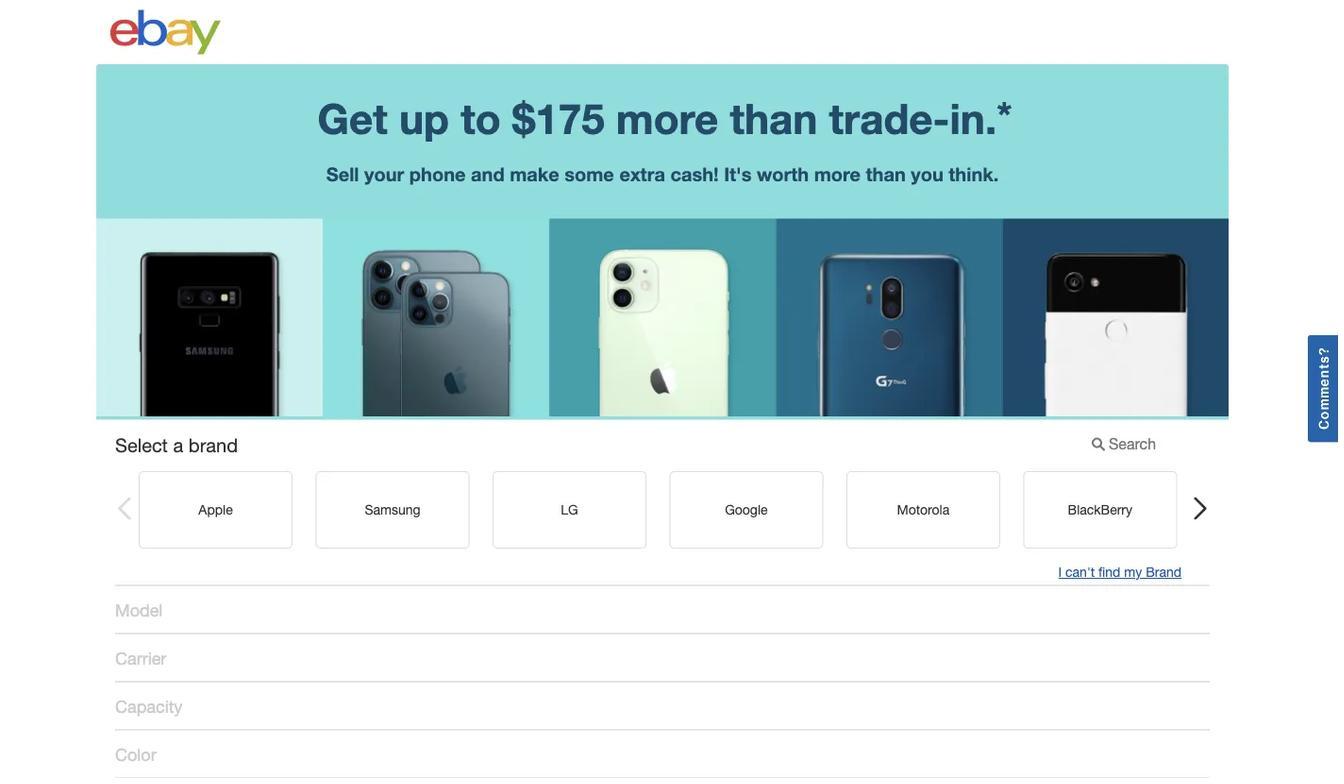 Task type: locate. For each thing, give the bounding box(es) containing it.
than up worth
[[730, 93, 818, 143]]

you
[[911, 162, 944, 185]]

lg
[[561, 501, 578, 517]]

your
[[365, 162, 404, 185]]

cash!
[[671, 162, 719, 185]]

brand
[[189, 434, 238, 456]]

get up to $175 more than trade-in. *
[[318, 92, 1013, 143]]

brand
[[1146, 564, 1182, 580]]

0 vertical spatial more
[[616, 93, 719, 143]]

Search text field
[[1086, 429, 1182, 459]]

up
[[399, 93, 449, 143]]

apple link
[[139, 471, 293, 548]]

than left you
[[866, 162, 906, 185]]

1 vertical spatial more
[[815, 162, 861, 185]]

more right worth
[[815, 162, 861, 185]]

worth
[[757, 162, 809, 185]]

search small image
[[1092, 435, 1106, 452]]

i can't find my brand link
[[1059, 564, 1182, 580]]

select
[[115, 434, 168, 456]]

0 horizontal spatial more
[[616, 93, 719, 143]]

more
[[616, 93, 719, 143], [815, 162, 861, 185]]

more up sell your phone and make some extra cash! it's worth more than you think.
[[616, 93, 719, 143]]

google
[[725, 501, 768, 517]]

samsung link
[[316, 471, 470, 548]]

model
[[115, 600, 163, 620]]

paginate right image
[[1193, 497, 1210, 520]]

select a brand
[[115, 434, 238, 456]]

1 horizontal spatial than
[[866, 162, 906, 185]]

1 horizontal spatial more
[[815, 162, 861, 185]]

it's
[[724, 162, 752, 185]]

make
[[510, 162, 560, 185]]

capacity
[[115, 696, 183, 716]]

can't
[[1066, 564, 1095, 580]]

my
[[1125, 564, 1143, 580]]

0 horizontal spatial than
[[730, 93, 818, 143]]

sell
[[326, 162, 359, 185]]

sell your phone and make some extra cash! it's worth more than you think.
[[326, 162, 999, 185]]

motorola
[[897, 501, 950, 517]]

blackberry
[[1068, 501, 1133, 517]]

carrier
[[115, 648, 166, 668]]

0 vertical spatial than
[[730, 93, 818, 143]]

than
[[730, 93, 818, 143], [866, 162, 906, 185]]

more inside get up to $175 more than trade-in. *
[[616, 93, 719, 143]]

extra
[[620, 162, 666, 185]]



Task type: describe. For each thing, give the bounding box(es) containing it.
$175
[[512, 93, 605, 143]]

motorola link
[[847, 471, 1001, 548]]

paginate left image
[[116, 497, 133, 520]]

apple
[[199, 501, 233, 517]]

* link
[[997, 92, 1013, 137]]

*
[[997, 92, 1013, 137]]

phone banner image
[[96, 219, 1229, 416]]

than inside get up to $175 more than trade-in. *
[[730, 93, 818, 143]]

lg link
[[493, 471, 647, 548]]

blackberry link
[[1024, 471, 1178, 548]]

and
[[471, 162, 505, 185]]

in.
[[950, 93, 997, 143]]

google link
[[670, 471, 824, 548]]

samsung
[[365, 501, 421, 517]]

i
[[1059, 564, 1062, 580]]

to
[[461, 93, 501, 143]]

phone
[[410, 162, 466, 185]]

a
[[173, 434, 183, 456]]

think.
[[949, 162, 999, 185]]

find
[[1099, 564, 1121, 580]]

i can't find my brand
[[1059, 564, 1182, 580]]

get
[[318, 93, 388, 143]]

trade-
[[830, 93, 950, 143]]

1 vertical spatial than
[[866, 162, 906, 185]]

some
[[565, 162, 615, 185]]

color
[[115, 744, 156, 764]]



Task type: vqa. For each thing, say whether or not it's contained in the screenshot.
rightmost Shop
no



